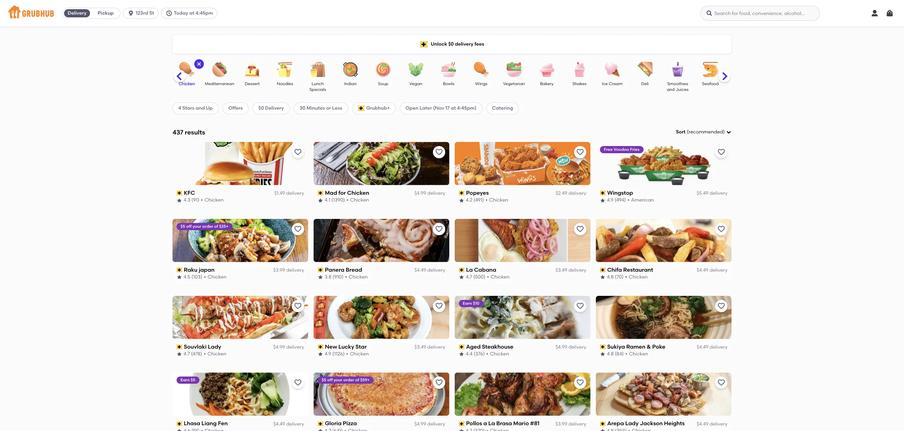 Task type: vqa. For each thing, say whether or not it's contained in the screenshot.
bottom "&"
no



Task type: locate. For each thing, give the bounding box(es) containing it.
sort
[[676, 129, 686, 135]]

1 horizontal spatial $3.99 delivery
[[556, 422, 587, 428]]

1 vertical spatial 4.8
[[607, 352, 614, 357]]

• chicken down steakhouse
[[487, 352, 509, 357]]

4.9 for wingstop
[[607, 198, 614, 203]]

1 horizontal spatial off
[[328, 378, 333, 383]]

1 vertical spatial earn
[[181, 378, 190, 383]]

chicken for raku
[[208, 275, 227, 280]]

$3.49
[[556, 268, 567, 273], [415, 345, 426, 351]]

$4.49 for panera bread
[[415, 268, 426, 273]]

lady right souvlaki on the left bottom of the page
[[208, 344, 221, 350]]

grubhub plus flag logo image left "grubhub+"
[[358, 106, 365, 111]]

mediterranean image
[[208, 62, 232, 77]]

subscription pass image for kfc
[[177, 191, 183, 196]]

subscription pass image left kfc
[[177, 191, 183, 196]]

voodoo
[[614, 147, 629, 152]]

at inside button
[[189, 10, 194, 16]]

today at 4:45pm button
[[161, 8, 220, 19]]

delivery for aged
[[569, 345, 587, 351]]

1 horizontal spatial 4.9
[[607, 198, 614, 203]]

4.7 left (500)
[[466, 275, 473, 280]]

earn for aged steakhouse
[[463, 301, 472, 306]]

0 horizontal spatial $0
[[259, 105, 264, 111]]

results
[[185, 128, 205, 136]]

ice cream
[[602, 82, 623, 86]]

(
[[687, 129, 689, 135]]

save this restaurant image for new lucky star
[[435, 302, 443, 311]]

chicken right (91)
[[205, 198, 224, 203]]

$4.99 for aged steakhouse
[[556, 345, 567, 351]]

0 horizontal spatial $3.49
[[415, 345, 426, 351]]

0 vertical spatial $3.99
[[273, 268, 285, 273]]

1 vertical spatial $3.49 delivery
[[415, 345, 445, 351]]

gloria pizza logo image
[[314, 373, 449, 417]]

• down souvlaki lady
[[204, 352, 206, 357]]

raku
[[184, 267, 198, 273]]

earn for lhasa liang fen
[[181, 378, 190, 383]]

0 horizontal spatial $3.99 delivery
[[273, 268, 304, 273]]

delivery down noodles
[[265, 105, 284, 111]]

1 vertical spatial at
[[451, 105, 456, 111]]

fen
[[218, 421, 228, 427]]

svg image
[[886, 9, 894, 17], [128, 10, 134, 17], [196, 61, 202, 67]]

$3.49 for la cabana
[[556, 268, 567, 273]]

• right the (84)
[[626, 352, 628, 357]]

1 vertical spatial your
[[334, 378, 343, 383]]

1 vertical spatial 4.9
[[325, 352, 331, 357]]

delivery for chifa
[[710, 268, 728, 273]]

$0 right offers
[[259, 105, 264, 111]]

subscription pass image left mad
[[318, 191, 324, 196]]

your down (91)
[[193, 224, 202, 229]]

• for aged steakhouse
[[487, 352, 489, 357]]

chicken
[[179, 82, 195, 86], [347, 190, 370, 196], [205, 198, 224, 203], [350, 198, 369, 203], [490, 198, 509, 203], [208, 275, 227, 280], [349, 275, 368, 280], [491, 275, 510, 280], [629, 275, 648, 280], [208, 352, 227, 357], [350, 352, 369, 357], [490, 352, 509, 357], [629, 352, 648, 357]]

open later (nov 17 at 4:45pm)
[[406, 105, 477, 111]]

seafood
[[702, 82, 719, 86]]

0 vertical spatial your
[[193, 224, 202, 229]]

vegan image
[[404, 62, 428, 77]]

4.8 (70)
[[607, 275, 624, 280]]

chicken down restaurant
[[629, 275, 648, 280]]

• down panera bread
[[345, 275, 347, 280]]

noodles
[[277, 82, 293, 86]]

restaurant
[[624, 267, 654, 273]]

0 horizontal spatial 4.9
[[325, 352, 331, 357]]

off
[[186, 224, 192, 229], [328, 378, 333, 383]]

star icon image for new lucky star
[[318, 352, 323, 357]]

fries
[[630, 147, 640, 152]]

0 horizontal spatial order
[[203, 224, 213, 229]]

noodles image
[[273, 62, 297, 77]]

(500)
[[474, 275, 486, 280]]

new lucky star
[[325, 344, 367, 350]]

aged
[[466, 344, 481, 350]]

la up 4.7 (500)
[[466, 267, 473, 273]]

1 horizontal spatial $5
[[191, 378, 196, 383]]

off for raku
[[186, 224, 192, 229]]

1 horizontal spatial delivery
[[265, 105, 284, 111]]

save this restaurant image for popeyes
[[576, 148, 585, 156]]

bakery
[[540, 82, 554, 86]]

subscription pass image left lhasa
[[177, 422, 183, 427]]

$4.99 delivery for souvlaki lady
[[273, 345, 304, 351]]

your down (1126) on the left of page
[[334, 378, 343, 383]]

(478)
[[191, 352, 202, 357]]

at right the 17
[[451, 105, 456, 111]]

subscription pass image for chifa restaurant
[[600, 268, 606, 273]]

$2.49
[[556, 191, 567, 196]]

deli image
[[633, 62, 657, 77]]

• down the japan
[[204, 275, 206, 280]]

1 vertical spatial off
[[328, 378, 333, 383]]

today at 4:45pm
[[174, 10, 213, 16]]

$5 down 4.9 (1126)
[[322, 378, 327, 383]]

$10
[[473, 301, 480, 306]]

star icon image for raku japan
[[177, 275, 182, 280]]

$3.99 for pollos a la brasa mario #81
[[556, 422, 567, 428]]

1 horizontal spatial la
[[489, 421, 495, 427]]

pizza
[[343, 421, 357, 427]]

delivery
[[455, 41, 474, 47], [286, 191, 304, 196], [427, 191, 445, 196], [569, 191, 587, 196], [710, 191, 728, 196], [286, 268, 304, 273], [427, 268, 445, 273], [569, 268, 587, 273], [710, 268, 728, 273], [286, 345, 304, 351], [427, 345, 445, 351], [569, 345, 587, 351], [710, 345, 728, 351], [286, 422, 304, 428], [427, 422, 445, 428], [569, 422, 587, 428], [710, 422, 728, 428]]

1 vertical spatial of
[[356, 378, 360, 383]]

save this restaurant button
[[292, 146, 304, 159], [433, 146, 445, 159], [574, 146, 587, 159], [715, 146, 728, 159], [292, 223, 304, 236], [433, 223, 445, 236], [574, 223, 587, 236], [715, 223, 728, 236], [292, 300, 304, 313], [433, 300, 445, 313], [574, 300, 587, 313], [715, 300, 728, 313], [292, 377, 304, 390], [433, 377, 445, 390], [574, 377, 587, 390], [715, 377, 728, 390]]

lhasa
[[184, 421, 200, 427]]

mad for chicken
[[325, 190, 370, 196]]

svg image
[[871, 9, 879, 17], [166, 10, 173, 17], [706, 10, 713, 17], [726, 130, 732, 135]]

delivery for arepa
[[710, 422, 728, 428]]

(910)
[[333, 275, 344, 280]]

• down mad for chicken
[[347, 198, 349, 203]]

1 vertical spatial order
[[344, 378, 355, 383]]

1 vertical spatial $3.99 delivery
[[556, 422, 587, 428]]

$3.49 delivery for la cabana
[[556, 268, 587, 273]]

star icon image
[[177, 198, 182, 203], [318, 198, 323, 203], [459, 198, 464, 203], [600, 198, 606, 203], [177, 275, 182, 280], [318, 275, 323, 280], [459, 275, 464, 280], [600, 275, 606, 280], [177, 352, 182, 357], [318, 352, 323, 357], [459, 352, 464, 357], [600, 352, 606, 357], [177, 429, 182, 432], [318, 429, 323, 432], [459, 429, 464, 432], [600, 429, 606, 432]]

0 horizontal spatial 4.7
[[184, 352, 190, 357]]

• chicken down restaurant
[[626, 275, 648, 280]]

• chicken for aged steakhouse
[[487, 352, 509, 357]]

none field containing sort
[[676, 129, 732, 136]]

star icon image for pollos a la brasa mario #81
[[459, 429, 464, 432]]

• right (491)
[[486, 198, 488, 203]]

• down lucky
[[347, 352, 348, 357]]

• right (494)
[[628, 198, 630, 203]]

0 horizontal spatial your
[[193, 224, 202, 229]]

earn left $10
[[463, 301, 472, 306]]

4.8 down the chifa
[[607, 275, 614, 280]]

subscription pass image left wingstop
[[600, 191, 606, 196]]

0 horizontal spatial at
[[189, 10, 194, 16]]

0 vertical spatial 4.7
[[466, 275, 473, 280]]

1 horizontal spatial $3.49
[[556, 268, 567, 273]]

save this restaurant image for panera bread
[[435, 225, 443, 233]]

save this restaurant image
[[294, 148, 302, 156], [576, 148, 585, 156], [294, 225, 302, 233], [435, 225, 443, 233], [294, 302, 302, 311], [576, 302, 585, 311], [718, 302, 726, 311]]

1 vertical spatial $3.49
[[415, 345, 426, 351]]

la right a
[[489, 421, 495, 427]]

• for wingstop
[[628, 198, 630, 203]]

your for gloria
[[334, 378, 343, 383]]

lady for arepa
[[626, 421, 639, 427]]

subscription pass image left la cabana
[[459, 268, 465, 273]]

popeyes
[[466, 190, 489, 196]]

2 4.8 from the top
[[607, 352, 614, 357]]

fees
[[475, 41, 484, 47]]

0 horizontal spatial $3.99
[[273, 268, 285, 273]]

1 horizontal spatial $3.49 delivery
[[556, 268, 587, 273]]

1 vertical spatial $3.99
[[556, 422, 567, 428]]

chicken down cabana
[[491, 275, 510, 280]]

0 vertical spatial $3.49 delivery
[[556, 268, 587, 273]]

1 horizontal spatial $0
[[448, 41, 454, 47]]

4.3
[[184, 198, 191, 203]]

$0 delivery
[[259, 105, 284, 111]]

4.9 left (494)
[[607, 198, 614, 203]]

subscription pass image
[[177, 191, 183, 196], [318, 191, 324, 196], [600, 191, 606, 196], [177, 268, 183, 273], [177, 345, 183, 350], [318, 345, 324, 350], [459, 345, 465, 350], [600, 345, 606, 350], [177, 422, 183, 427], [459, 422, 465, 427]]

0 vertical spatial off
[[186, 224, 192, 229]]

subscription pass image left raku
[[177, 268, 183, 273]]

chicken down 'sukiya ramen & poke'
[[629, 352, 648, 357]]

grubhub plus flag logo image
[[420, 41, 428, 48], [358, 106, 365, 111]]

dessert image
[[240, 62, 264, 77]]

svg image inside field
[[726, 130, 732, 135]]

1 horizontal spatial of
[[356, 378, 360, 383]]

$5 off your order of $25+
[[181, 224, 229, 229]]

$5.49 delivery
[[697, 191, 728, 196]]

subscription pass image left pollos
[[459, 422, 465, 427]]

of left $59+ at bottom left
[[356, 378, 360, 383]]

1 horizontal spatial lady
[[626, 421, 639, 427]]

$3.99 delivery
[[273, 268, 304, 273], [556, 422, 587, 428]]

star icon image for gloria pizza
[[318, 429, 323, 432]]

4.7 (500)
[[466, 275, 486, 280]]

0 vertical spatial $3.99 delivery
[[273, 268, 304, 273]]

0 vertical spatial $3.49
[[556, 268, 567, 273]]

subscription pass image left the chifa
[[600, 268, 606, 273]]

1 horizontal spatial 4.7
[[466, 275, 473, 280]]

4.8
[[607, 275, 614, 280], [607, 352, 614, 357]]

and down smoothies
[[667, 87, 675, 92]]

save this restaurant image
[[435, 148, 443, 156], [718, 148, 726, 156], [576, 225, 585, 233], [718, 225, 726, 233], [435, 302, 443, 311], [294, 379, 302, 388], [435, 379, 443, 388], [576, 379, 585, 388], [718, 379, 726, 388]]

0 vertical spatial 4.9
[[607, 198, 614, 203]]

off down 4.3
[[186, 224, 192, 229]]

123rd st button
[[123, 8, 161, 19]]

4.9
[[607, 198, 614, 203], [325, 352, 331, 357]]

$0 right unlock
[[448, 41, 454, 47]]

star icon image for mad for chicken
[[318, 198, 323, 203]]

• chicken down 'sukiya ramen & poke'
[[626, 352, 648, 357]]

1 horizontal spatial grubhub plus flag logo image
[[420, 41, 428, 48]]

lhasa liang fen
[[184, 421, 228, 427]]

chicken right (491)
[[490, 198, 509, 203]]

bowls image
[[437, 62, 461, 77]]

4.8 left the (84)
[[607, 352, 614, 357]]

subscription pass image left the gloria
[[318, 422, 324, 427]]

4.7
[[466, 275, 473, 280], [184, 352, 190, 357]]

earn down "4.7 (478)" at the left bottom of the page
[[181, 378, 190, 383]]

• chicken right (491)
[[486, 198, 509, 203]]

lady right arepa
[[626, 421, 639, 427]]

0 horizontal spatial and
[[196, 105, 205, 111]]

subscription pass image for aged steakhouse
[[459, 345, 465, 350]]

2 horizontal spatial svg image
[[886, 9, 894, 17]]

0 vertical spatial at
[[189, 10, 194, 16]]

4.2 (491)
[[466, 198, 484, 203]]

1 horizontal spatial and
[[667, 87, 675, 92]]

$4.49 delivery for sukiya ramen & poke
[[697, 345, 728, 351]]

save this restaurant image for souvlaki lady
[[294, 302, 302, 311]]

grubhub plus flag logo image for unlock $0 delivery fees
[[420, 41, 428, 48]]

1 horizontal spatial your
[[334, 378, 343, 383]]

subscription pass image for raku japan
[[177, 268, 183, 273]]

subscription pass image left new
[[318, 345, 324, 350]]

• for new lucky star
[[347, 352, 348, 357]]

indian image
[[339, 62, 363, 77]]

ice
[[602, 82, 608, 86]]

a
[[484, 421, 487, 427]]

smoothies and juices image
[[666, 62, 690, 77]]

1 vertical spatial and
[[196, 105, 205, 111]]

your
[[193, 224, 202, 229], [334, 378, 343, 383]]

today
[[174, 10, 188, 16]]

0 horizontal spatial $3.49 delivery
[[415, 345, 445, 351]]

• chicken down star
[[347, 352, 369, 357]]

0 vertical spatial grubhub plus flag logo image
[[420, 41, 428, 48]]

0 horizontal spatial svg image
[[128, 10, 134, 17]]

subscription pass image for pollos a la brasa mario #81
[[459, 422, 465, 427]]

popeyes logo image
[[455, 142, 591, 185]]

chifa
[[608, 267, 622, 273]]

earn $10
[[463, 301, 480, 306]]

delivery
[[68, 10, 87, 16], [265, 105, 284, 111]]

0 vertical spatial $0
[[448, 41, 454, 47]]

pollos a la brasa mario #81
[[466, 421, 540, 427]]

vegan
[[410, 82, 422, 86]]

specials
[[310, 87, 326, 92]]

star icon image for la cabana
[[459, 275, 464, 280]]

subscription pass image left the sukiya
[[600, 345, 606, 350]]

lunch
[[312, 82, 324, 86]]

of left $25+
[[214, 224, 218, 229]]

off down 4.9 (1126)
[[328, 378, 333, 383]]

0 vertical spatial earn
[[463, 301, 472, 306]]

$4.99 for mad for chicken
[[415, 191, 426, 196]]

new
[[325, 344, 337, 350]]

• for souvlaki lady
[[204, 352, 206, 357]]

vegetarian image
[[502, 62, 526, 77]]

subscription pass image left arepa
[[600, 422, 606, 427]]

(1126)
[[333, 352, 345, 357]]

4.7 left the (478)
[[184, 352, 190, 357]]

delivery left pickup
[[68, 10, 87, 16]]

minutes
[[307, 105, 325, 111]]

mad for chicken logo image
[[314, 142, 449, 185]]

• right (70)
[[626, 275, 627, 280]]

chicken for la
[[491, 275, 510, 280]]

$5 down 4.3
[[181, 224, 185, 229]]

chicken for souvlaki
[[208, 352, 227, 357]]

grubhub plus flag logo image for grubhub+
[[358, 106, 365, 111]]

and left up
[[196, 105, 205, 111]]

0 vertical spatial delivery
[[68, 10, 87, 16]]

chicken down mad for chicken
[[350, 198, 369, 203]]

• for popeyes
[[486, 198, 488, 203]]

(103)
[[192, 275, 203, 280]]

wingstop logo image
[[596, 142, 732, 185]]

• right (91)
[[201, 198, 203, 203]]

0 vertical spatial order
[[203, 224, 213, 229]]

star icon image for popeyes
[[459, 198, 464, 203]]

0 horizontal spatial la
[[466, 267, 473, 273]]

1 vertical spatial grubhub plus flag logo image
[[358, 106, 365, 111]]

2 horizontal spatial $5
[[322, 378, 327, 383]]

$3.49 for new lucky star
[[415, 345, 426, 351]]

$5 down "4.7 (478)" at the left bottom of the page
[[191, 378, 196, 383]]

0 horizontal spatial delivery
[[68, 10, 87, 16]]

• chicken down mad for chicken
[[347, 198, 369, 203]]

0 horizontal spatial earn
[[181, 378, 190, 383]]

chicken down bread
[[349, 275, 368, 280]]

0 horizontal spatial lady
[[208, 344, 221, 350]]

and inside smoothies and juices
[[667, 87, 675, 92]]

4.8 for chifa restaurant
[[607, 275, 614, 280]]

save this restaurant image for mad for chicken
[[435, 148, 443, 156]]

$5 off your order of $59+
[[322, 378, 370, 383]]

0 horizontal spatial of
[[214, 224, 218, 229]]

star icon image for sukiya ramen & poke
[[600, 352, 606, 357]]

• chicken for la cabana
[[487, 275, 510, 280]]

4.9 down new
[[325, 352, 331, 357]]

$3.99
[[273, 268, 285, 273], [556, 422, 567, 428]]

0 vertical spatial lady
[[208, 344, 221, 350]]

1 horizontal spatial $3.99
[[556, 422, 567, 428]]

$4.49 delivery for chifa restaurant
[[697, 268, 728, 273]]

indian
[[344, 82, 357, 86]]

subscription pass image for popeyes
[[459, 191, 465, 196]]

order for japan
[[203, 224, 213, 229]]

souvlaki lady
[[184, 344, 221, 350]]

• chicken down souvlaki lady
[[204, 352, 227, 357]]

• chicken for new lucky star
[[347, 352, 369, 357]]

• down aged steakhouse
[[487, 352, 489, 357]]

$5
[[181, 224, 185, 229], [191, 378, 196, 383], [322, 378, 327, 383]]

1 horizontal spatial earn
[[463, 301, 472, 306]]

of for gloria pizza
[[356, 378, 360, 383]]

delivery for panera
[[427, 268, 445, 273]]

4:45pm)
[[457, 105, 477, 111]]

4.9 for new lucky star
[[325, 352, 331, 357]]

delivery for la
[[569, 268, 587, 273]]

17
[[445, 105, 450, 111]]

0 vertical spatial 4.8
[[607, 275, 614, 280]]

1 4.8 from the top
[[607, 275, 614, 280]]

$4.99 delivery for gloria pizza
[[415, 422, 445, 428]]

1 vertical spatial lady
[[626, 421, 639, 427]]

0 vertical spatial of
[[214, 224, 218, 229]]

None field
[[676, 129, 732, 136]]

• chicken right (91)
[[201, 198, 224, 203]]

1 vertical spatial $0
[[259, 105, 264, 111]]

subscription pass image left 'panera' on the left
[[318, 268, 324, 273]]

chicken down steakhouse
[[490, 352, 509, 357]]

order left $25+
[[203, 224, 213, 229]]

subscription pass image left souvlaki on the left bottom of the page
[[177, 345, 183, 350]]

• down cabana
[[487, 275, 489, 280]]

1 vertical spatial 4.7
[[184, 352, 190, 357]]

$4.99
[[415, 191, 426, 196], [273, 345, 285, 351], [556, 345, 567, 351], [415, 422, 426, 428]]

chicken image
[[175, 62, 199, 77]]

star icon image for chifa restaurant
[[600, 275, 606, 280]]

(91)
[[192, 198, 200, 203]]

$4.99 for souvlaki lady
[[273, 345, 285, 351]]

• chicken down the japan
[[204, 275, 227, 280]]

chicken down star
[[350, 352, 369, 357]]

subscription pass image left "popeyes"
[[459, 191, 465, 196]]

$4.49 delivery for panera bread
[[415, 268, 445, 273]]

(494)
[[615, 198, 626, 203]]

at right today
[[189, 10, 194, 16]]

chicken down souvlaki lady
[[208, 352, 227, 357]]

• chicken down bread
[[345, 275, 368, 280]]

1 vertical spatial delivery
[[265, 105, 284, 111]]

0 horizontal spatial off
[[186, 224, 192, 229]]

• chicken for kfc
[[201, 198, 224, 203]]

chicken for sukiya
[[629, 352, 648, 357]]

0 horizontal spatial $5
[[181, 224, 185, 229]]

soup image
[[371, 62, 395, 77]]

star icon image for wingstop
[[600, 198, 606, 203]]

order left $59+ at bottom left
[[344, 378, 355, 383]]

• chicken for popeyes
[[486, 198, 509, 203]]

cream
[[609, 82, 623, 86]]

1 horizontal spatial order
[[344, 378, 355, 383]]

new lucky star  logo image
[[314, 296, 449, 340]]

• chicken down cabana
[[487, 275, 510, 280]]

0 horizontal spatial grubhub plus flag logo image
[[358, 106, 365, 111]]

subscription pass image
[[459, 191, 465, 196], [318, 268, 324, 273], [459, 268, 465, 273], [600, 268, 606, 273], [318, 422, 324, 427], [600, 422, 606, 427]]

unlock
[[431, 41, 447, 47]]

0 vertical spatial and
[[667, 87, 675, 92]]

gloria
[[325, 421, 342, 427]]

chicken down the japan
[[208, 275, 227, 280]]

grubhub plus flag logo image left unlock
[[420, 41, 428, 48]]

subscription pass image left the aged
[[459, 345, 465, 350]]



Task type: describe. For each thing, give the bounding box(es) containing it.
lunch specials image
[[306, 62, 330, 77]]

smoothies
[[668, 82, 688, 86]]

1 vertical spatial la
[[489, 421, 495, 427]]

• for chifa restaurant
[[626, 275, 627, 280]]

• for raku japan
[[204, 275, 206, 280]]

chicken for aged
[[490, 352, 509, 357]]

smoothies and juices
[[667, 82, 689, 92]]

shakes image
[[568, 62, 592, 77]]

mario
[[514, 421, 529, 427]]

american
[[632, 198, 654, 203]]

st
[[149, 10, 154, 16]]

soup
[[378, 82, 388, 86]]

save this restaurant image for sukiya ramen & poke
[[718, 302, 726, 311]]

4.5
[[184, 275, 191, 280]]

chicken for mad
[[350, 198, 369, 203]]

raku japan logo image
[[173, 219, 308, 262]]

subscription pass image for arepa lady jackson heights
[[600, 422, 606, 427]]

star icon image for kfc
[[177, 198, 182, 203]]

recommended
[[689, 129, 723, 135]]

bread
[[346, 267, 362, 273]]

later
[[420, 105, 432, 111]]

• chicken for chifa restaurant
[[626, 275, 648, 280]]

arepa lady jackson heights
[[608, 421, 685, 427]]

#81
[[531, 421, 540, 427]]

(70)
[[615, 275, 624, 280]]

unlock $0 delivery fees
[[431, 41, 484, 47]]

chicken for chifa
[[629, 275, 648, 280]]

4.4
[[466, 352, 473, 357]]

sukiya ramen & poke logo image
[[596, 296, 732, 340]]

$4.49 for arepa lady jackson heights
[[697, 422, 709, 428]]

for
[[339, 190, 346, 196]]

$1.49 delivery
[[274, 191, 304, 196]]

souvlaki lady logo image
[[173, 296, 308, 340]]

donuts image
[[731, 62, 755, 77]]

free
[[604, 147, 613, 152]]

up
[[206, 105, 213, 111]]

$4.49 for sukiya ramen & poke
[[697, 345, 709, 351]]

$5 for raku japan
[[181, 224, 185, 229]]

30
[[300, 105, 306, 111]]

(491)
[[474, 198, 484, 203]]

ice cream image
[[601, 62, 624, 77]]

panera
[[325, 267, 345, 273]]

Search for food, convenience, alcohol... search field
[[701, 6, 820, 21]]

star icon image for souvlaki lady
[[177, 352, 182, 357]]

main navigation navigation
[[0, 0, 904, 27]]

4.9 (494)
[[607, 198, 626, 203]]

)
[[723, 129, 725, 135]]

437
[[173, 128, 183, 136]]

seafood image
[[699, 62, 723, 77]]

aged steakhouse logo image
[[455, 296, 591, 340]]

dessert
[[245, 82, 260, 86]]

kfc
[[184, 190, 195, 196]]

• for kfc
[[201, 198, 203, 203]]

delivery for gloria
[[427, 422, 445, 428]]

less
[[332, 105, 342, 111]]

1 horizontal spatial svg image
[[196, 61, 202, 67]]

chicken down chicken image
[[179, 82, 195, 86]]

(376)
[[474, 352, 485, 357]]

437 results
[[173, 128, 205, 136]]

• chicken for panera bread
[[345, 275, 368, 280]]

delivery for pollos
[[569, 422, 587, 428]]

$4.99 for gloria pizza
[[415, 422, 426, 428]]

delivery for raku
[[286, 268, 304, 273]]

$3.99 for raku japan
[[273, 268, 285, 273]]

$25+
[[219, 224, 229, 229]]

save this restaurant image for kfc
[[294, 148, 302, 156]]

$4.49 delivery for lhasa liang fen
[[273, 422, 304, 428]]

star
[[356, 344, 367, 350]]

ramen
[[627, 344, 646, 350]]

poke
[[653, 344, 666, 350]]

steakhouse
[[482, 344, 514, 350]]

delivery for lhasa
[[286, 422, 304, 428]]

$59+
[[361, 378, 370, 383]]

subscription pass image for lhasa liang fen
[[177, 422, 183, 427]]

chicken for new
[[350, 352, 369, 357]]

delivery button
[[63, 8, 91, 19]]

stars
[[182, 105, 195, 111]]

delivery for new
[[427, 345, 445, 351]]

$5.49
[[697, 191, 709, 196]]

pickup button
[[91, 8, 120, 19]]

save this restaurant image for la cabana
[[576, 225, 585, 233]]

of for raku japan
[[214, 224, 218, 229]]

chicken right for
[[347, 190, 370, 196]]

sukiya
[[608, 344, 625, 350]]

pickup
[[98, 10, 114, 16]]

save this restaurant image for chifa restaurant
[[718, 225, 726, 233]]

mad
[[325, 190, 337, 196]]

&
[[647, 344, 651, 350]]

30 minutes or less
[[300, 105, 342, 111]]

subscription pass image for sukiya ramen & poke
[[600, 345, 606, 350]]

bakery image
[[535, 62, 559, 77]]

• for mad for chicken
[[347, 198, 349, 203]]

la cabana
[[466, 267, 497, 273]]

heights
[[664, 421, 685, 427]]

• chicken for mad for chicken
[[347, 198, 369, 203]]

123rd st
[[136, 10, 154, 16]]

• for la cabana
[[487, 275, 489, 280]]

$5 for gloria pizza
[[322, 378, 327, 383]]

jackson
[[640, 421, 663, 427]]

sukiya ramen & poke
[[608, 344, 666, 350]]

your for raku
[[193, 224, 202, 229]]

0 vertical spatial la
[[466, 267, 473, 273]]

grubhub+
[[366, 105, 390, 111]]

$4.99 delivery for aged steakhouse
[[556, 345, 587, 351]]

panera bread
[[325, 267, 362, 273]]

wings
[[475, 82, 488, 86]]

subscription pass image for wingstop
[[600, 191, 606, 196]]

wings image
[[470, 62, 493, 77]]

panera bread logo image
[[314, 219, 449, 262]]

gloria pizza
[[325, 421, 357, 427]]

$1.49
[[274, 191, 285, 196]]

delivery inside delivery button
[[68, 10, 87, 16]]

123rd
[[136, 10, 148, 16]]

aged steakhouse
[[466, 344, 514, 350]]

raku japan
[[184, 267, 215, 273]]

4.7 for souvlaki lady
[[184, 352, 190, 357]]

subscription pass image for panera bread
[[318, 268, 324, 273]]

4.4 (376)
[[466, 352, 485, 357]]

subscription pass image for souvlaki lady
[[177, 345, 183, 350]]

$4.49 for lhasa liang fen
[[273, 422, 285, 428]]

• chicken for raku japan
[[204, 275, 227, 280]]

4.8 (84)
[[607, 352, 624, 357]]

(nov
[[433, 105, 444, 111]]

star icon image for aged steakhouse
[[459, 352, 464, 357]]

star icon image for lhasa liang fen
[[177, 429, 182, 432]]

or
[[326, 105, 331, 111]]

kfc logo image
[[173, 142, 308, 185]]

(84)
[[615, 352, 624, 357]]

deli
[[641, 82, 649, 86]]

4.7 (478)
[[184, 352, 202, 357]]

$3.99 delivery for pollos a la brasa mario #81
[[556, 422, 587, 428]]

chifa restaurant logo image
[[596, 219, 732, 262]]

japan
[[199, 267, 215, 273]]

sort ( recommended )
[[676, 129, 725, 135]]

arepa lady jackson heights logo image
[[596, 373, 732, 417]]

4.1 (1390)
[[325, 198, 345, 203]]

save this restaurant image for pollos a la brasa mario #81
[[576, 379, 585, 388]]

subscription pass image for new lucky star
[[318, 345, 324, 350]]

cabana
[[474, 267, 497, 273]]

la cabana logo image
[[455, 219, 591, 262]]

• american
[[628, 198, 654, 203]]

4.1
[[325, 198, 331, 203]]

4.9 (1126)
[[325, 352, 345, 357]]

• chicken for sukiya ramen & poke
[[626, 352, 648, 357]]

• chicken for souvlaki lady
[[204, 352, 227, 357]]

delivery for souvlaki
[[286, 345, 304, 351]]

$4.49 delivery for arepa lady jackson heights
[[697, 422, 728, 428]]

• for panera bread
[[345, 275, 347, 280]]

3.8
[[325, 275, 332, 280]]

brasa
[[497, 421, 512, 427]]

$3.49 delivery for new lucky star
[[415, 345, 445, 351]]

pollos a la brasa mario #81 logo image
[[455, 373, 591, 417]]

$4.49 for chifa restaurant
[[697, 268, 709, 273]]

vegetarian
[[503, 82, 525, 86]]

souvlaki
[[184, 344, 207, 350]]

4.7 for la cabana
[[466, 275, 473, 280]]

$4.99 delivery for mad for chicken
[[415, 191, 445, 196]]

free voodoo fries
[[604, 147, 640, 152]]

delivery for sukiya
[[710, 345, 728, 351]]

wingstop
[[608, 190, 633, 196]]

subscription pass image for la cabana
[[459, 268, 465, 273]]

lhasa liang fen logo image
[[173, 373, 308, 417]]

pollos
[[466, 421, 482, 427]]

1 horizontal spatial at
[[451, 105, 456, 111]]

$2.49 delivery
[[556, 191, 587, 196]]

star icon image for arepa lady jackson heights
[[600, 429, 606, 432]]

4.2
[[466, 198, 473, 203]]

svg image inside "123rd st" button
[[128, 10, 134, 17]]

$3.99 delivery for raku japan
[[273, 268, 304, 273]]

off for gloria
[[328, 378, 333, 383]]

svg image inside today at 4:45pm button
[[166, 10, 173, 17]]

arepa
[[608, 421, 624, 427]]



